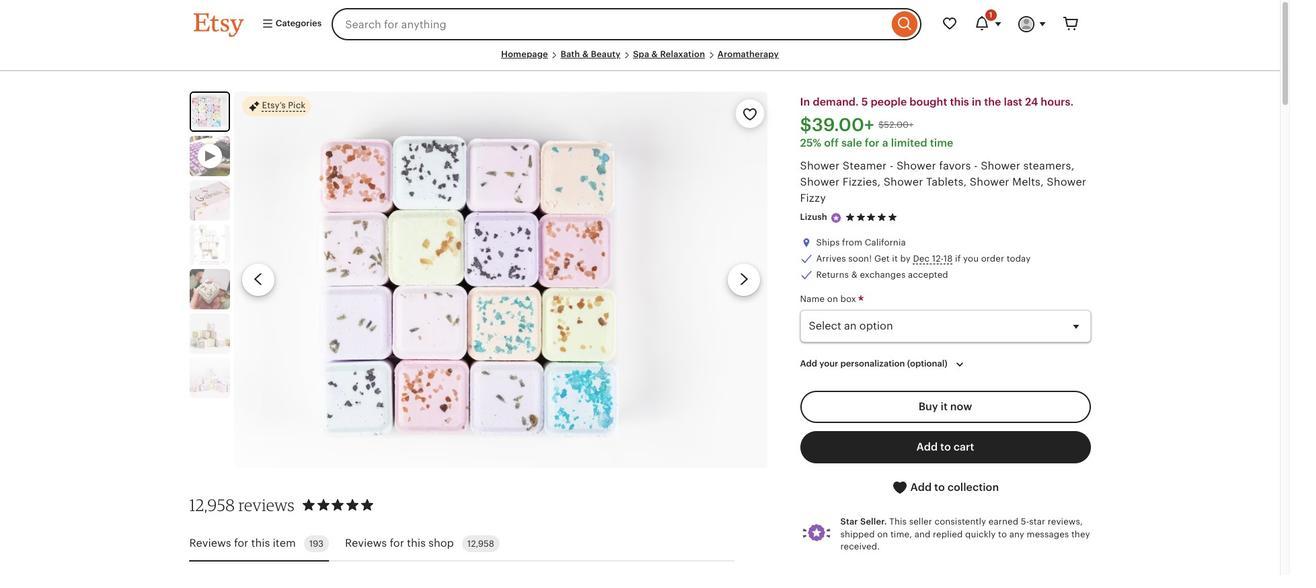 Task type: describe. For each thing, give the bounding box(es) containing it.
add your personalization (optional)
[[800, 359, 948, 369]]

favors
[[939, 160, 971, 172]]

12,958 for 12,958 reviews
[[189, 495, 235, 515]]

to inside this seller consistently earned 5-star reviews, shipped on time, and replied quickly to any messages they received.
[[998, 529, 1007, 539]]

25%
[[800, 137, 822, 150]]

star
[[1030, 517, 1046, 527]]

categories banner
[[169, 0, 1111, 48]]

bath
[[561, 49, 580, 59]]

1 button
[[966, 8, 1010, 40]]

demand.
[[813, 96, 859, 108]]

received.
[[841, 541, 880, 551]]

$39.00+
[[800, 114, 875, 135]]

shipped
[[841, 529, 875, 539]]

cart
[[954, 440, 974, 453]]

none search field inside categories banner
[[332, 8, 921, 40]]

a
[[883, 137, 889, 150]]

this seller consistently earned 5-star reviews, shipped on time, and replied quickly to any messages they received.
[[841, 517, 1090, 551]]

soon! get
[[849, 254, 890, 264]]

star seller.
[[841, 517, 887, 527]]

any
[[1010, 529, 1025, 539]]

returns & exchanges accepted
[[816, 270, 948, 280]]

you
[[963, 254, 979, 264]]

it inside button
[[941, 400, 948, 413]]

etsy's pick
[[262, 101, 306, 111]]

shower steamer - shower favors - shower steamers, shower fizzies, shower tablets, shower melts, shower fizzy
[[800, 160, 1087, 205]]

ships from california
[[816, 237, 906, 247]]

to for collection
[[935, 481, 945, 493]]

etsy's
[[262, 101, 286, 111]]

0 vertical spatial on
[[827, 294, 838, 304]]

consistently
[[935, 517, 986, 527]]

tablets,
[[926, 176, 967, 189]]

in
[[800, 96, 810, 108]]

reviews for reviews for this item
[[189, 537, 231, 550]]

this
[[890, 517, 907, 527]]

add to collection
[[908, 481, 999, 493]]

and
[[915, 529, 931, 539]]

name
[[800, 294, 825, 304]]

aromatherapy
[[718, 49, 779, 59]]

24
[[1025, 96, 1038, 108]]

item
[[273, 537, 296, 550]]

name on box
[[800, 294, 859, 304]]

hours.
[[1041, 96, 1074, 108]]

in demand. 5 people bought this in the last 24 hours.
[[800, 96, 1074, 108]]

add for add to collection
[[911, 481, 932, 493]]

25% off sale for a limited time
[[800, 137, 954, 150]]

personalization
[[841, 359, 905, 369]]

12-
[[932, 254, 944, 264]]

add to cart
[[917, 440, 974, 453]]

relaxation
[[660, 49, 705, 59]]

shower steamer shower favors shower steamers shower image 2 image
[[189, 180, 230, 221]]

if
[[955, 254, 961, 264]]

arrives soon! get it by dec 12-18 if you order today
[[816, 254, 1031, 264]]

reviews
[[238, 495, 295, 515]]

add your personalization (optional) button
[[790, 350, 978, 378]]

5-
[[1021, 517, 1030, 527]]

homepage link
[[501, 49, 548, 59]]

spa
[[633, 49, 649, 59]]

categories button
[[251, 12, 328, 36]]

fizzies,
[[843, 176, 881, 189]]

melts,
[[1013, 176, 1044, 189]]

pick
[[288, 101, 306, 111]]

bought
[[910, 96, 948, 108]]

arrives
[[816, 254, 846, 264]]

exchanges
[[860, 270, 906, 280]]

the
[[984, 96, 1001, 108]]

tab list containing reviews for this item
[[189, 527, 734, 562]]

12,958 reviews
[[189, 495, 295, 515]]

add for add your personalization (optional)
[[800, 359, 818, 369]]

today
[[1007, 254, 1031, 264]]



Task type: vqa. For each thing, say whether or not it's contained in the screenshot.
BOX
yes



Task type: locate. For each thing, give the bounding box(es) containing it.
this for reviews for this shop
[[407, 537, 426, 550]]

add left your
[[800, 359, 818, 369]]

reviews for reviews for this shop
[[345, 537, 387, 550]]

2 horizontal spatial &
[[851, 270, 858, 280]]

for for reviews for this item
[[234, 537, 248, 550]]

spa & relaxation
[[633, 49, 705, 59]]

box
[[841, 294, 856, 304]]

add to cart button
[[800, 431, 1091, 463]]

& right spa at the top of the page
[[652, 49, 658, 59]]

1 horizontal spatial &
[[652, 49, 658, 59]]

2 vertical spatial to
[[998, 529, 1007, 539]]

reviews for this item
[[189, 537, 296, 550]]

this left in on the right of the page
[[950, 96, 969, 108]]

for left shop
[[390, 537, 404, 550]]

$52.00+
[[879, 120, 914, 130]]

beauty
[[591, 49, 621, 59]]

seller
[[909, 517, 932, 527]]

steamers,
[[1024, 160, 1075, 172]]

on down seller.
[[877, 529, 888, 539]]

categories
[[273, 18, 322, 29]]

on
[[827, 294, 838, 304], [877, 529, 888, 539]]

time,
[[891, 529, 912, 539]]

shower
[[800, 160, 840, 172], [897, 160, 936, 172], [981, 160, 1021, 172], [800, 176, 840, 189], [884, 176, 923, 189], [970, 176, 1010, 189], [1047, 176, 1087, 189]]

to
[[941, 440, 951, 453], [935, 481, 945, 493], [998, 529, 1007, 539]]

1 - from the left
[[890, 160, 894, 172]]

dec
[[913, 254, 930, 264]]

this
[[950, 96, 969, 108], [251, 537, 270, 550], [407, 537, 426, 550]]

tab list
[[189, 527, 734, 562]]

shop
[[429, 537, 454, 550]]

seller.
[[860, 517, 887, 527]]

$39.00+ $52.00+
[[800, 114, 914, 135]]

0 horizontal spatial -
[[890, 160, 894, 172]]

bath & beauty
[[561, 49, 621, 59]]

menu bar containing homepage
[[193, 48, 1087, 71]]

star
[[841, 517, 858, 527]]

None search field
[[332, 8, 921, 40]]

reviews,
[[1048, 517, 1083, 527]]

now
[[951, 400, 972, 413]]

quickly
[[965, 529, 996, 539]]

0 horizontal spatial reviews
[[189, 537, 231, 550]]

0 horizontal spatial 12,958
[[189, 495, 235, 515]]

12,958 up "reviews for this item"
[[189, 495, 235, 515]]

0 vertical spatial to
[[941, 440, 951, 453]]

0 vertical spatial it
[[892, 254, 898, 264]]

2 horizontal spatial for
[[865, 137, 880, 150]]

shower steamers, bath bombs, gift set, gift for mom, all-natural spa gift, party favors image
[[234, 92, 768, 468], [191, 93, 228, 131], [189, 225, 230, 265], [189, 269, 230, 310], [189, 314, 230, 354], [189, 358, 230, 398]]

this left item
[[251, 537, 270, 550]]

homepage
[[501, 49, 548, 59]]

2 - from the left
[[974, 160, 978, 172]]

to for cart
[[941, 440, 951, 453]]

12,958 right shop
[[467, 539, 494, 549]]

to left collection
[[935, 481, 945, 493]]

(optional)
[[907, 359, 948, 369]]

ships
[[816, 237, 840, 247]]

sale
[[842, 137, 862, 150]]

reviews
[[189, 537, 231, 550], [345, 537, 387, 550]]

aromatherapy link
[[718, 49, 779, 59]]

1 horizontal spatial on
[[877, 529, 888, 539]]

0 horizontal spatial on
[[827, 294, 838, 304]]

1 vertical spatial 12,958
[[467, 539, 494, 549]]

1 horizontal spatial for
[[390, 537, 404, 550]]

reviews right 193
[[345, 537, 387, 550]]

this left shop
[[407, 537, 426, 550]]

on inside this seller consistently earned 5-star reviews, shipped on time, and replied quickly to any messages they received.
[[877, 529, 888, 539]]

1 horizontal spatial -
[[974, 160, 978, 172]]

buy
[[919, 400, 938, 413]]

lizush link
[[800, 212, 827, 222]]

last
[[1004, 96, 1023, 108]]

replied
[[933, 529, 963, 539]]

earned
[[989, 517, 1019, 527]]

lizush
[[800, 212, 827, 222]]

it right buy
[[941, 400, 948, 413]]

1 horizontal spatial this
[[407, 537, 426, 550]]

0 horizontal spatial it
[[892, 254, 898, 264]]

returns
[[816, 270, 849, 280]]

add left cart
[[917, 440, 938, 453]]

reviews down 12,958 reviews
[[189, 537, 231, 550]]

reviews for this shop
[[345, 537, 454, 550]]

etsy's pick button
[[242, 96, 311, 117]]

- right "favors"
[[974, 160, 978, 172]]

& right returns
[[851, 270, 858, 280]]

12,958 inside tab list
[[467, 539, 494, 549]]

messages
[[1027, 529, 1069, 539]]

193
[[309, 539, 324, 549]]

people
[[871, 96, 907, 108]]

1 vertical spatial on
[[877, 529, 888, 539]]

star_seller image
[[830, 212, 842, 224]]

& right bath
[[582, 49, 589, 59]]

1 reviews from the left
[[189, 537, 231, 550]]

from
[[842, 237, 863, 247]]

for
[[865, 137, 880, 150], [234, 537, 248, 550], [390, 537, 404, 550]]

fizzy
[[800, 192, 826, 205]]

spa & relaxation link
[[633, 49, 705, 59]]

menu bar
[[193, 48, 1087, 71]]

0 horizontal spatial &
[[582, 49, 589, 59]]

to down earned at the bottom of the page
[[998, 529, 1007, 539]]

collection
[[948, 481, 999, 493]]

18
[[944, 254, 953, 264]]

1 horizontal spatial reviews
[[345, 537, 387, 550]]

0 horizontal spatial for
[[234, 537, 248, 550]]

it left by
[[892, 254, 898, 264]]

12,958 for 12,958
[[467, 539, 494, 549]]

order
[[981, 254, 1005, 264]]

buy it now button
[[800, 391, 1091, 423]]

limited
[[891, 137, 928, 150]]

on left box
[[827, 294, 838, 304]]

they
[[1072, 529, 1090, 539]]

& for returns
[[851, 270, 858, 280]]

add for add to cart
[[917, 440, 938, 453]]

0 vertical spatial 12,958
[[189, 495, 235, 515]]

california
[[865, 237, 906, 247]]

add up seller
[[911, 481, 932, 493]]

1 vertical spatial it
[[941, 400, 948, 413]]

add inside dropdown button
[[800, 359, 818, 369]]

0 vertical spatial add
[[800, 359, 818, 369]]

Search for anything text field
[[332, 8, 888, 40]]

in
[[972, 96, 982, 108]]

2 vertical spatial add
[[911, 481, 932, 493]]

2 reviews from the left
[[345, 537, 387, 550]]

for down 12,958 reviews
[[234, 537, 248, 550]]

for left a
[[865, 137, 880, 150]]

buy it now
[[919, 400, 972, 413]]

accepted
[[908, 270, 948, 280]]

time
[[930, 137, 954, 150]]

& for spa
[[652, 49, 658, 59]]

& for bath
[[582, 49, 589, 59]]

your
[[820, 359, 839, 369]]

0 horizontal spatial this
[[251, 537, 270, 550]]

1 vertical spatial to
[[935, 481, 945, 493]]

- right the steamer
[[890, 160, 894, 172]]

this for reviews for this item
[[251, 537, 270, 550]]

2 horizontal spatial this
[[950, 96, 969, 108]]

by
[[900, 254, 911, 264]]

1 horizontal spatial 12,958
[[467, 539, 494, 549]]

bath & beauty link
[[561, 49, 621, 59]]

add to collection button
[[800, 471, 1091, 504]]

1 vertical spatial add
[[917, 440, 938, 453]]

for for reviews for this shop
[[390, 537, 404, 550]]

to left cart
[[941, 440, 951, 453]]

1 horizontal spatial it
[[941, 400, 948, 413]]

5
[[862, 96, 868, 108]]

steamer
[[843, 160, 887, 172]]

add
[[800, 359, 818, 369], [917, 440, 938, 453], [911, 481, 932, 493]]



